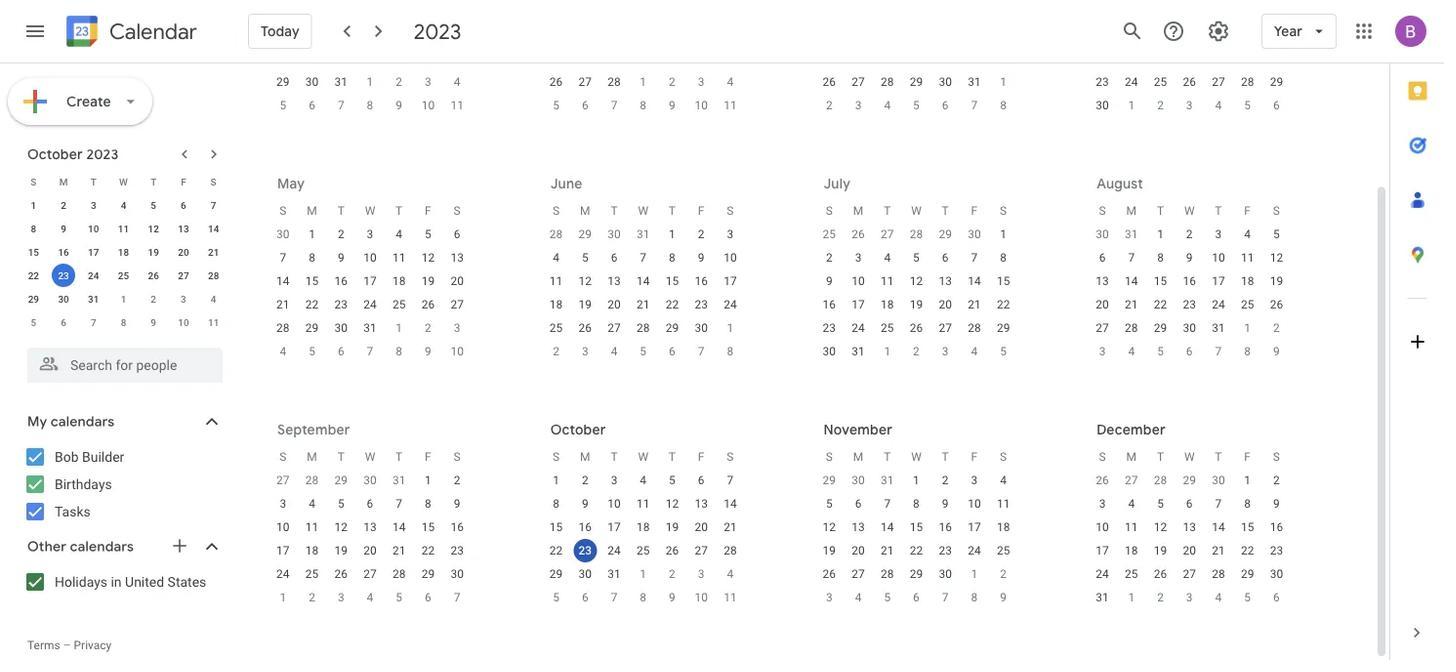 Task type: locate. For each thing, give the bounding box(es) containing it.
1 inside may 1 element
[[1129, 99, 1135, 112]]

row group for 'september' grid
[[269, 469, 472, 610]]

22
[[28, 270, 39, 281], [306, 298, 319, 312], [666, 298, 679, 312], [997, 298, 1011, 312], [1155, 298, 1168, 312], [422, 544, 435, 558], [550, 544, 563, 558], [910, 544, 923, 558], [1242, 544, 1255, 558]]

6 cell from the left
[[414, 47, 443, 70]]

19 inside may grid
[[422, 275, 435, 288]]

0 horizontal spatial november 5 element
[[22, 311, 45, 334]]

terms
[[27, 639, 60, 653]]

1 horizontal spatial november 7 element
[[603, 586, 626, 610]]

1 vertical spatial november 1 element
[[632, 563, 655, 586]]

september
[[277, 421, 350, 439]]

1 vertical spatial november 10 element
[[690, 586, 713, 610]]

december grid
[[1089, 446, 1292, 610]]

8
[[367, 99, 374, 112], [640, 99, 647, 112], [1001, 99, 1007, 112], [31, 223, 36, 234], [309, 251, 316, 265], [669, 251, 676, 265], [1001, 251, 1007, 265], [1158, 251, 1164, 265], [121, 317, 126, 328], [396, 345, 403, 359], [727, 345, 734, 359], [1245, 345, 1252, 359], [425, 497, 432, 511], [553, 497, 560, 511], [914, 497, 920, 511], [1245, 497, 1252, 511], [640, 591, 647, 605], [972, 591, 978, 605]]

february 11 element
[[446, 94, 469, 117]]

1 horizontal spatial 23 cell
[[571, 539, 600, 563]]

m inside the october 2023 grid
[[59, 176, 68, 188]]

april 3 element
[[847, 94, 871, 117]]

april 7 element
[[963, 94, 987, 117]]

27 inside november grid
[[852, 568, 865, 581]]

1 vertical spatial calendars
[[70, 538, 134, 556]]

november 11 element for the october 2023 grid
[[202, 311, 225, 334]]

16
[[58, 246, 69, 258], [335, 275, 348, 288], [695, 275, 708, 288], [1184, 275, 1197, 288], [823, 298, 836, 312], [451, 521, 464, 534], [579, 521, 592, 534], [939, 521, 953, 534], [1271, 521, 1284, 534]]

7 cell from the left
[[443, 47, 472, 70]]

2023 up february 3 element
[[414, 18, 462, 45]]

1 horizontal spatial november 11 element
[[719, 586, 742, 610]]

19
[[148, 246, 159, 258], [422, 275, 435, 288], [1271, 275, 1284, 288], [579, 298, 592, 312], [910, 298, 923, 312], [666, 521, 679, 534], [335, 544, 348, 558], [823, 544, 836, 558], [1155, 544, 1168, 558]]

27
[[579, 75, 592, 89], [852, 75, 865, 89], [1213, 75, 1226, 89], [881, 228, 894, 241], [178, 270, 189, 281], [451, 298, 464, 312], [608, 321, 621, 335], [939, 321, 953, 335], [1097, 321, 1110, 335], [277, 474, 290, 488], [1126, 474, 1139, 488], [695, 544, 708, 558], [364, 568, 377, 581], [852, 568, 865, 581], [1184, 568, 1197, 581]]

july 2 element
[[545, 340, 568, 363]]

other calendars button
[[4, 531, 242, 563]]

10 element
[[82, 217, 105, 240], [359, 246, 382, 270], [719, 246, 742, 270], [1208, 246, 1231, 270], [847, 270, 871, 293], [603, 492, 626, 516], [963, 492, 987, 516], [271, 516, 295, 539], [1091, 516, 1115, 539]]

22 inside the august grid
[[1155, 298, 1168, 312]]

23 element left july 1 element
[[690, 293, 713, 317]]

14 inside the july grid
[[968, 275, 982, 288]]

24 inside november grid
[[968, 544, 982, 558]]

15 inside the october 2023 grid
[[28, 246, 39, 258]]

15
[[28, 246, 39, 258], [306, 275, 319, 288], [666, 275, 679, 288], [997, 275, 1011, 288], [1155, 275, 1168, 288], [422, 521, 435, 534], [550, 521, 563, 534], [910, 521, 923, 534], [1242, 521, 1255, 534]]

12 element
[[142, 217, 165, 240], [417, 246, 440, 270], [1266, 246, 1289, 270], [574, 270, 597, 293], [905, 270, 929, 293], [661, 492, 684, 516], [330, 516, 353, 539], [818, 516, 842, 539], [1149, 516, 1173, 539]]

30 inside august 30 'element'
[[364, 474, 377, 488]]

0 horizontal spatial 23 cell
[[49, 264, 79, 287]]

row group containing 25
[[815, 223, 1019, 363]]

december 4 element
[[847, 586, 871, 610]]

june 8 element
[[388, 340, 411, 363]]

5
[[280, 99, 286, 112], [553, 99, 560, 112], [914, 99, 920, 112], [1245, 99, 1252, 112], [151, 199, 156, 211], [425, 228, 432, 241], [1274, 228, 1281, 241], [582, 251, 589, 265], [914, 251, 920, 265], [31, 317, 36, 328], [309, 345, 316, 359], [640, 345, 647, 359], [1001, 345, 1007, 359], [1158, 345, 1164, 359], [669, 474, 676, 488], [338, 497, 345, 511], [827, 497, 833, 511], [1158, 497, 1164, 511], [396, 591, 403, 605], [553, 591, 560, 605], [885, 591, 891, 605], [1245, 591, 1252, 605]]

december 3 element
[[818, 586, 842, 610]]

–
[[63, 639, 71, 653]]

1 horizontal spatial november 8 element
[[632, 586, 655, 610]]

19 inside the august grid
[[1271, 275, 1284, 288]]

1 inside december 1 element
[[972, 568, 978, 581]]

17 inside november grid
[[968, 521, 982, 534]]

1
[[367, 75, 374, 89], [640, 75, 647, 89], [1001, 75, 1007, 89], [1129, 99, 1135, 112], [31, 199, 36, 211], [309, 228, 316, 241], [669, 228, 676, 241], [1001, 228, 1007, 241], [1158, 228, 1164, 241], [121, 293, 126, 305], [396, 321, 403, 335], [727, 321, 734, 335], [1245, 321, 1252, 335], [885, 345, 891, 359], [425, 474, 432, 488], [553, 474, 560, 488], [914, 474, 920, 488], [1245, 474, 1252, 488], [640, 568, 647, 581], [972, 568, 978, 581], [280, 591, 286, 605], [1129, 591, 1135, 605]]

row containing 6
[[1089, 246, 1292, 270]]

1 horizontal spatial november 2 element
[[661, 563, 684, 586]]

24 inside december grid
[[1097, 568, 1110, 581]]

1 horizontal spatial november 4 element
[[719, 563, 742, 586]]

f for december
[[1245, 450, 1252, 464]]

1 vertical spatial october
[[551, 421, 606, 439]]

0 vertical spatial november 1 element
[[112, 287, 135, 311]]

14 element
[[202, 217, 225, 240], [271, 270, 295, 293], [632, 270, 655, 293], [963, 270, 987, 293], [1120, 270, 1144, 293], [719, 492, 742, 516], [388, 516, 411, 539], [876, 516, 900, 539], [1208, 516, 1231, 539]]

25
[[1155, 75, 1168, 89], [823, 228, 836, 241], [118, 270, 129, 281], [393, 298, 406, 312], [1242, 298, 1255, 312], [550, 321, 563, 335], [881, 321, 894, 335], [637, 544, 650, 558], [997, 544, 1011, 558], [306, 568, 319, 581], [1126, 568, 1139, 581]]

row containing 31
[[1089, 586, 1292, 610]]

28 inside the october 2023 grid
[[208, 270, 219, 281]]

21 inside the august grid
[[1126, 298, 1139, 312]]

23
[[1097, 75, 1110, 89], [58, 270, 69, 281], [335, 298, 348, 312], [695, 298, 708, 312], [1184, 298, 1197, 312], [823, 321, 836, 335], [451, 544, 464, 558], [579, 544, 592, 558], [939, 544, 953, 558], [1271, 544, 1284, 558]]

23, today element for '23' cell in the october grid
[[574, 539, 597, 563]]

2023
[[414, 18, 462, 45], [86, 146, 119, 163]]

1 horizontal spatial november 1 element
[[632, 563, 655, 586]]

november 7 element
[[82, 311, 105, 334], [603, 586, 626, 610]]

10
[[422, 99, 435, 112], [695, 99, 708, 112], [88, 223, 99, 234], [364, 251, 377, 265], [724, 251, 737, 265], [1213, 251, 1226, 265], [852, 275, 865, 288], [178, 317, 189, 328], [451, 345, 464, 359], [608, 497, 621, 511], [968, 497, 982, 511], [277, 521, 290, 534], [1097, 521, 1110, 534], [695, 591, 708, 605]]

7 inside december grid
[[1216, 497, 1223, 511]]

15 inside 'september' grid
[[422, 521, 435, 534]]

16 element inside june grid
[[690, 270, 713, 293]]

june 27 element
[[876, 223, 900, 246]]

m for november
[[854, 450, 864, 464]]

26
[[550, 75, 563, 89], [823, 75, 836, 89], [1184, 75, 1197, 89], [852, 228, 865, 241], [148, 270, 159, 281], [422, 298, 435, 312], [1271, 298, 1284, 312], [579, 321, 592, 335], [910, 321, 923, 335], [1097, 474, 1110, 488], [666, 544, 679, 558], [335, 568, 348, 581], [823, 568, 836, 581], [1155, 568, 1168, 581]]

3 cell from the left
[[327, 47, 356, 70]]

29
[[277, 75, 290, 89], [910, 75, 923, 89], [1271, 75, 1284, 89], [579, 228, 592, 241], [939, 228, 953, 241], [28, 293, 39, 305], [306, 321, 319, 335], [666, 321, 679, 335], [997, 321, 1011, 335], [1155, 321, 1168, 335], [335, 474, 348, 488], [823, 474, 836, 488], [1184, 474, 1197, 488], [422, 568, 435, 581], [550, 568, 563, 581], [910, 568, 923, 581], [1242, 568, 1255, 581]]

4 inside "element"
[[367, 591, 374, 605]]

5 inside october 5 element
[[396, 591, 403, 605]]

april 4 element
[[876, 94, 900, 117]]

may 5 element
[[1237, 94, 1260, 117]]

1 inside march 1 element
[[640, 75, 647, 89]]

23 inside may grid
[[335, 298, 348, 312]]

26 inside june grid
[[579, 321, 592, 335]]

31 inside the july grid
[[852, 345, 865, 359]]

20 inside october grid
[[695, 521, 708, 534]]

1 horizontal spatial november 5 element
[[545, 586, 568, 610]]

0 vertical spatial november 10 element
[[172, 311, 195, 334]]

13
[[178, 223, 189, 234], [451, 251, 464, 265], [608, 275, 621, 288], [939, 275, 953, 288], [1097, 275, 1110, 288], [695, 497, 708, 511], [364, 521, 377, 534], [852, 521, 865, 534], [1184, 521, 1197, 534]]

july 4 element
[[603, 340, 626, 363]]

24
[[1126, 75, 1139, 89], [88, 270, 99, 281], [364, 298, 377, 312], [724, 298, 737, 312], [1213, 298, 1226, 312], [852, 321, 865, 335], [608, 544, 621, 558], [968, 544, 982, 558], [277, 568, 290, 581], [1097, 568, 1110, 581]]

april 1 element
[[992, 70, 1016, 94]]

23 for '23' cell in the october grid's the 23, today element
[[579, 544, 592, 558]]

october for october
[[551, 421, 606, 439]]

february 3 element
[[417, 70, 440, 94]]

october down the july 3 element
[[551, 421, 606, 439]]

18 inside may grid
[[393, 275, 406, 288]]

14 inside december grid
[[1213, 521, 1226, 534]]

30 inside october grid
[[579, 568, 592, 581]]

july 5 element
[[632, 340, 655, 363]]

f inside december grid
[[1245, 450, 1252, 464]]

w for september
[[365, 450, 375, 464]]

21 inside the july grid
[[968, 298, 982, 312]]

0 horizontal spatial november 10 element
[[172, 311, 195, 334]]

31
[[335, 75, 348, 89], [968, 75, 982, 89], [637, 228, 650, 241], [1126, 228, 1139, 241], [88, 293, 99, 305], [364, 321, 377, 335], [1213, 321, 1226, 335], [852, 345, 865, 359], [393, 474, 406, 488], [881, 474, 894, 488], [608, 568, 621, 581], [1097, 591, 1110, 605]]

july 6 element
[[661, 340, 684, 363]]

w inside the august grid
[[1185, 204, 1195, 218]]

15 element
[[22, 240, 45, 264], [300, 270, 324, 293], [661, 270, 684, 293], [992, 270, 1016, 293], [1149, 270, 1173, 293], [417, 516, 440, 539], [545, 516, 568, 539], [905, 516, 929, 539], [1237, 516, 1260, 539]]

november
[[824, 421, 893, 439]]

30 inside july 30 element
[[1097, 228, 1110, 241]]

0 horizontal spatial october
[[27, 146, 83, 163]]

row group containing 27
[[269, 469, 472, 610]]

1 vertical spatial 23 cell
[[571, 539, 600, 563]]

1 vertical spatial november 6 element
[[574, 586, 597, 610]]

march 8 element
[[632, 94, 655, 117]]

1 vertical spatial november 7 element
[[603, 586, 626, 610]]

27 inside the october 2023 grid
[[178, 270, 189, 281]]

october 31 element
[[876, 469, 900, 492]]

0 vertical spatial november 9 element
[[142, 311, 165, 334]]

0 vertical spatial 23, today element
[[52, 264, 75, 287]]

w for june
[[638, 204, 649, 218]]

august grid
[[1089, 199, 1292, 363]]

23, today element
[[52, 264, 75, 287], [574, 539, 597, 563]]

cell
[[269, 47, 298, 70], [298, 47, 327, 70], [327, 47, 356, 70], [356, 47, 385, 70], [385, 47, 414, 70], [414, 47, 443, 70], [443, 47, 472, 70], [542, 47, 571, 70], [571, 47, 600, 70], [600, 47, 629, 70], [629, 47, 658, 70], [658, 47, 687, 70], [687, 47, 716, 70], [716, 47, 745, 70], [815, 47, 844, 70], [844, 47, 873, 70], [873, 47, 902, 70], [902, 47, 931, 70], [931, 47, 960, 70], [960, 47, 989, 70], [989, 47, 1019, 70], [1089, 47, 1118, 70], [1118, 47, 1147, 70], [1147, 47, 1176, 70], [1176, 47, 1205, 70], [1205, 47, 1234, 70], [1234, 47, 1263, 70], [1263, 47, 1292, 70]]

18
[[118, 246, 129, 258], [393, 275, 406, 288], [1242, 275, 1255, 288], [550, 298, 563, 312], [881, 298, 894, 312], [637, 521, 650, 534], [997, 521, 1011, 534], [306, 544, 319, 558], [1126, 544, 1139, 558]]

row group
[[269, 0, 472, 117], [542, 0, 745, 117], [815, 0, 1019, 117], [1089, 0, 1292, 117], [19, 193, 229, 334], [269, 223, 472, 363], [542, 223, 745, 363], [815, 223, 1019, 363], [1089, 223, 1292, 363], [269, 469, 472, 610], [542, 469, 745, 610], [815, 469, 1019, 610], [1089, 469, 1292, 610]]

t
[[91, 176, 97, 188], [151, 176, 157, 188], [338, 204, 345, 218], [396, 204, 403, 218], [611, 204, 618, 218], [669, 204, 676, 218], [884, 204, 891, 218], [942, 204, 949, 218], [1158, 204, 1165, 218], [1216, 204, 1223, 218], [338, 450, 345, 464], [396, 450, 403, 464], [611, 450, 618, 464], [669, 450, 676, 464], [884, 450, 891, 464], [942, 450, 949, 464], [1158, 450, 1165, 464], [1216, 450, 1223, 464]]

november 3 element for november 11 element corresponding to the october 2023 grid november 9 element
[[172, 287, 195, 311]]

december 6 element
[[905, 586, 929, 610]]

1 cell from the left
[[269, 47, 298, 70]]

1 inside april 1 element
[[1001, 75, 1007, 89]]

october down the create 'popup button'
[[27, 146, 83, 163]]

23 for 23 element above "october 7" element
[[451, 544, 464, 558]]

march 6 element
[[574, 94, 597, 117]]

tab list
[[1391, 64, 1445, 606]]

1 horizontal spatial november 9 element
[[661, 586, 684, 610]]

0 vertical spatial 23 cell
[[49, 264, 79, 287]]

28 element
[[603, 70, 626, 94], [876, 70, 900, 94], [1237, 70, 1260, 94], [202, 264, 225, 287], [271, 317, 295, 340], [632, 317, 655, 340], [963, 317, 987, 340], [1120, 317, 1144, 340], [719, 539, 742, 563], [388, 563, 411, 586], [876, 563, 900, 586], [1208, 563, 1231, 586]]

calendars up "bob builder"
[[51, 413, 115, 431]]

september 3 element
[[1091, 340, 1115, 363]]

17 inside may grid
[[364, 275, 377, 288]]

year button
[[1262, 8, 1338, 55]]

september 1 element
[[1237, 317, 1260, 340]]

march 4 element
[[719, 70, 742, 94]]

may 30 element
[[603, 223, 626, 246]]

november 9 element for november 11 element corresponding to the october 2023 grid
[[142, 311, 165, 334]]

4 inside 'element'
[[972, 345, 978, 359]]

calendar heading
[[106, 18, 197, 45]]

november 4 element
[[202, 287, 225, 311], [719, 563, 742, 586]]

august 5 element
[[992, 340, 1016, 363]]

27 cell from the left
[[1234, 47, 1263, 70]]

november 2 element for november 11 element corresponding to the october 2023 grid november 9 element
[[142, 287, 165, 311]]

0 vertical spatial november 6 element
[[52, 311, 75, 334]]

july 7 element
[[690, 340, 713, 363]]

row containing 7
[[269, 246, 472, 270]]

june 6 element
[[330, 340, 353, 363]]

14 inside may grid
[[277, 275, 290, 288]]

w inside october grid
[[638, 450, 649, 464]]

november 5 element for row group corresponding to the october 2023 grid
[[22, 311, 45, 334]]

2
[[396, 75, 403, 89], [669, 75, 676, 89], [827, 99, 833, 112], [1158, 99, 1164, 112], [61, 199, 66, 211], [338, 228, 345, 241], [698, 228, 705, 241], [1187, 228, 1194, 241], [827, 251, 833, 265], [151, 293, 156, 305], [425, 321, 432, 335], [1274, 321, 1281, 335], [553, 345, 560, 359], [914, 345, 920, 359], [454, 474, 461, 488], [582, 474, 589, 488], [943, 474, 949, 488], [1274, 474, 1281, 488], [669, 568, 676, 581], [1001, 568, 1007, 581], [309, 591, 316, 605], [1158, 591, 1164, 605]]

24 inside the october 2023 grid
[[88, 270, 99, 281]]

row group containing 28
[[542, 223, 745, 363]]

0 horizontal spatial november 2 element
[[142, 287, 165, 311]]

10 element inside october grid
[[603, 492, 626, 516]]

my calendars list
[[4, 442, 242, 528]]

1 vertical spatial november 11 element
[[719, 586, 742, 610]]

f for september
[[425, 450, 432, 464]]

f for july
[[972, 204, 978, 218]]

22 element inside november grid
[[905, 539, 929, 563]]

23 cell for row group corresponding to october grid
[[571, 539, 600, 563]]

2023 down create
[[86, 146, 119, 163]]

f inside may grid
[[425, 204, 432, 218]]

23 for 23 element to the left of may 1 element on the right top
[[1097, 75, 1110, 89]]

13 inside november grid
[[852, 521, 865, 534]]

october 7 element
[[446, 586, 469, 610]]

1 vertical spatial november 3 element
[[690, 563, 713, 586]]

may 28 element
[[545, 223, 568, 246]]

june 29 element
[[934, 223, 958, 246]]

september 2 element
[[1266, 317, 1289, 340]]

f
[[181, 176, 186, 188], [425, 204, 432, 218], [698, 204, 705, 218], [972, 204, 978, 218], [1245, 204, 1252, 218], [425, 450, 432, 464], [698, 450, 705, 464], [972, 450, 978, 464], [1245, 450, 1252, 464]]

30
[[306, 75, 319, 89], [939, 75, 953, 89], [1097, 99, 1110, 112], [277, 228, 290, 241], [608, 228, 621, 241], [968, 228, 982, 241], [1097, 228, 1110, 241], [58, 293, 69, 305], [335, 321, 348, 335], [695, 321, 708, 335], [1184, 321, 1197, 335], [823, 345, 836, 359], [364, 474, 377, 488], [852, 474, 865, 488], [1213, 474, 1226, 488], [451, 568, 464, 581], [579, 568, 592, 581], [939, 568, 953, 581], [1271, 568, 1284, 581]]

may 1 element
[[1120, 94, 1144, 117]]

0 vertical spatial november 3 element
[[172, 287, 195, 311]]

my
[[27, 413, 47, 431]]

december 7 element
[[934, 586, 958, 610]]

row containing 14
[[269, 270, 472, 293]]

17 inside october grid
[[608, 521, 621, 534]]

23 element left august 1 element
[[818, 317, 842, 340]]

tasks
[[55, 504, 91, 520]]

july
[[824, 175, 851, 192]]

1 horizontal spatial 23, today element
[[574, 539, 597, 563]]

27 element
[[574, 70, 597, 94], [847, 70, 871, 94], [1208, 70, 1231, 94], [172, 264, 195, 287], [446, 293, 469, 317], [603, 317, 626, 340], [934, 317, 958, 340], [1091, 317, 1115, 340], [690, 539, 713, 563], [359, 563, 382, 586], [847, 563, 871, 586], [1178, 563, 1202, 586]]

december 1 element
[[963, 563, 987, 586]]

19 inside november grid
[[823, 544, 836, 558]]

20 cell from the left
[[960, 47, 989, 70]]

0 vertical spatial november 11 element
[[202, 311, 225, 334]]

10 inside "element"
[[695, 99, 708, 112]]

0 horizontal spatial november 8 element
[[112, 311, 135, 334]]

0 horizontal spatial november 7 element
[[82, 311, 105, 334]]

1 horizontal spatial november 10 element
[[690, 586, 713, 610]]

1 vertical spatial 23, today element
[[574, 539, 597, 563]]

1 vertical spatial november 5 element
[[545, 586, 568, 610]]

30 element
[[300, 70, 324, 94], [934, 70, 958, 94], [1091, 94, 1115, 117], [52, 287, 75, 311], [330, 317, 353, 340], [690, 317, 713, 340], [1178, 317, 1202, 340], [818, 340, 842, 363], [446, 563, 469, 586], [574, 563, 597, 586], [934, 563, 958, 586], [1266, 563, 1289, 586]]

23, today element for '23' cell in the the october 2023 grid
[[52, 264, 75, 287]]

0 horizontal spatial november 9 element
[[142, 311, 165, 334]]

june
[[551, 175, 583, 192]]

october 1 element
[[271, 586, 295, 610]]

14
[[208, 223, 219, 234], [277, 275, 290, 288], [637, 275, 650, 288], [968, 275, 982, 288], [1126, 275, 1139, 288], [724, 497, 737, 511], [393, 521, 406, 534], [881, 521, 894, 534], [1213, 521, 1226, 534]]

w inside the october 2023 grid
[[119, 176, 128, 188]]

21
[[208, 246, 219, 258], [277, 298, 290, 312], [637, 298, 650, 312], [968, 298, 982, 312], [1126, 298, 1139, 312], [724, 521, 737, 534], [393, 544, 406, 558], [881, 544, 894, 558], [1213, 544, 1226, 558]]

0 horizontal spatial 23, today element
[[52, 264, 75, 287]]

november 7 element inside the october 2023 grid
[[82, 311, 105, 334]]

20 inside may grid
[[451, 275, 464, 288]]

24 inside may grid
[[364, 298, 377, 312]]

other calendars
[[27, 538, 134, 556]]

august 29 element
[[330, 469, 353, 492]]

22 element
[[22, 264, 45, 287], [300, 293, 324, 317], [661, 293, 684, 317], [992, 293, 1016, 317], [1149, 293, 1173, 317], [417, 539, 440, 563], [545, 539, 568, 563], [905, 539, 929, 563], [1237, 539, 1260, 563]]

september 4 element
[[1120, 340, 1144, 363]]

0 horizontal spatial november 4 element
[[202, 287, 225, 311]]

w for november
[[912, 450, 922, 464]]

august 27 element
[[271, 469, 295, 492]]

0 vertical spatial november 2 element
[[142, 287, 165, 311]]

10 inside november grid
[[968, 497, 982, 511]]

privacy
[[74, 639, 112, 653]]

20 inside the august grid
[[1097, 298, 1110, 312]]

24 inside june grid
[[724, 298, 737, 312]]

1 horizontal spatial november 6 element
[[574, 586, 597, 610]]

17 element
[[82, 240, 105, 264], [359, 270, 382, 293], [719, 270, 742, 293], [1208, 270, 1231, 293], [847, 293, 871, 317], [603, 516, 626, 539], [963, 516, 987, 539], [271, 539, 295, 563], [1091, 539, 1115, 563]]

other
[[27, 538, 67, 556]]

united
[[125, 574, 164, 590]]

12 inside november grid
[[823, 521, 836, 534]]

may
[[277, 175, 305, 192]]

calendars
[[51, 413, 115, 431], [70, 538, 134, 556]]

w
[[119, 176, 128, 188], [365, 204, 375, 218], [638, 204, 649, 218], [912, 204, 922, 218], [1185, 204, 1195, 218], [365, 450, 375, 464], [638, 450, 649, 464], [912, 450, 922, 464], [1185, 450, 1195, 464]]

add other calendars image
[[170, 536, 190, 556]]

1 vertical spatial november 9 element
[[661, 586, 684, 610]]

0 horizontal spatial november 3 element
[[172, 287, 195, 311]]

1 inside february 1 element
[[367, 75, 374, 89]]

7
[[338, 99, 345, 112], [611, 99, 618, 112], [972, 99, 978, 112], [211, 199, 216, 211], [280, 251, 286, 265], [640, 251, 647, 265], [972, 251, 978, 265], [1129, 251, 1135, 265], [91, 317, 96, 328], [367, 345, 374, 359], [698, 345, 705, 359], [1216, 345, 1223, 359], [727, 474, 734, 488], [396, 497, 403, 511], [885, 497, 891, 511], [1216, 497, 1223, 511], [454, 591, 461, 605], [611, 591, 618, 605], [943, 591, 949, 605]]

f inside the october 2023 grid
[[181, 176, 186, 188]]

9
[[396, 99, 403, 112], [669, 99, 676, 112], [61, 223, 66, 234], [338, 251, 345, 265], [698, 251, 705, 265], [1187, 251, 1194, 265], [827, 275, 833, 288], [151, 317, 156, 328], [425, 345, 432, 359], [1274, 345, 1281, 359], [454, 497, 461, 511], [582, 497, 589, 511], [943, 497, 949, 511], [1274, 497, 1281, 511], [669, 591, 676, 605], [1001, 591, 1007, 605]]

november 29 element
[[1178, 469, 1202, 492]]

june 10 element
[[446, 340, 469, 363]]

0 vertical spatial october
[[27, 146, 83, 163]]

november 11 element for october grid
[[719, 586, 742, 610]]

None search field
[[0, 340, 242, 383]]

22 cell from the left
[[1089, 47, 1118, 70]]

1 vertical spatial november 8 element
[[632, 586, 655, 610]]

0 horizontal spatial november 1 element
[[112, 287, 135, 311]]

22 inside the october 2023 grid
[[28, 270, 39, 281]]

20
[[178, 246, 189, 258], [451, 275, 464, 288], [608, 298, 621, 312], [939, 298, 953, 312], [1097, 298, 1110, 312], [695, 521, 708, 534], [364, 544, 377, 558], [852, 544, 865, 558], [1184, 544, 1197, 558]]

builder
[[82, 449, 124, 465]]

28 inside october grid
[[724, 544, 737, 558]]

row containing 13
[[1089, 270, 1292, 293]]

row
[[269, 47, 472, 70], [542, 47, 745, 70], [815, 47, 1019, 70], [1089, 47, 1292, 70], [269, 70, 472, 94], [542, 70, 745, 94], [815, 70, 1019, 94], [1089, 70, 1292, 94], [269, 94, 472, 117], [542, 94, 745, 117], [815, 94, 1019, 117], [1089, 94, 1292, 117], [19, 170, 229, 193], [19, 193, 229, 217], [269, 199, 472, 223], [542, 199, 745, 223], [815, 199, 1019, 223], [1089, 199, 1292, 223], [19, 217, 229, 240], [269, 223, 472, 246], [542, 223, 745, 246], [815, 223, 1019, 246], [1089, 223, 1292, 246], [19, 240, 229, 264], [269, 246, 472, 270], [542, 246, 745, 270], [815, 246, 1019, 270], [1089, 246, 1292, 270], [19, 264, 229, 287], [269, 270, 472, 293], [542, 270, 745, 293], [815, 270, 1019, 293], [1089, 270, 1292, 293], [19, 287, 229, 311], [269, 293, 472, 317], [542, 293, 745, 317], [815, 293, 1019, 317], [1089, 293, 1292, 317], [19, 311, 229, 334], [269, 317, 472, 340], [542, 317, 745, 340], [815, 317, 1019, 340], [1089, 317, 1292, 340], [269, 340, 472, 363], [542, 340, 745, 363], [815, 340, 1019, 363], [1089, 340, 1292, 363], [269, 446, 472, 469], [542, 446, 745, 469], [815, 446, 1019, 469], [1089, 446, 1292, 469], [269, 469, 472, 492], [542, 469, 745, 492], [815, 469, 1019, 492], [1089, 469, 1292, 492], [269, 492, 472, 516], [542, 492, 745, 516], [815, 492, 1019, 516], [1089, 492, 1292, 516], [269, 516, 472, 539], [542, 516, 745, 539], [815, 516, 1019, 539], [1089, 516, 1292, 539], [269, 539, 472, 563], [542, 539, 745, 563], [815, 539, 1019, 563], [1089, 539, 1292, 563], [269, 563, 472, 586], [542, 563, 745, 586], [815, 563, 1019, 586], [1089, 563, 1292, 586], [269, 586, 472, 610], [542, 586, 745, 610], [815, 586, 1019, 610], [1089, 586, 1292, 610]]

0 vertical spatial 2023
[[414, 18, 462, 45]]

4 inside "element"
[[454, 75, 461, 89]]

16 inside 'september' grid
[[451, 521, 464, 534]]

november 11 element
[[202, 311, 225, 334], [719, 586, 742, 610]]

may 6 element
[[1266, 94, 1289, 117]]

0 vertical spatial november 5 element
[[22, 311, 45, 334]]

23 cell for row group corresponding to the october 2023 grid
[[49, 264, 79, 287]]

6
[[309, 99, 316, 112], [582, 99, 589, 112], [943, 99, 949, 112], [1274, 99, 1281, 112], [181, 199, 186, 211], [454, 228, 461, 241], [611, 251, 618, 265], [943, 251, 949, 265], [1100, 251, 1106, 265], [61, 317, 66, 328], [338, 345, 345, 359], [669, 345, 676, 359], [1187, 345, 1194, 359], [698, 474, 705, 488], [367, 497, 374, 511], [856, 497, 862, 511], [1187, 497, 1194, 511], [425, 591, 432, 605], [582, 591, 589, 605], [914, 591, 920, 605], [1274, 591, 1281, 605]]

25 cell from the left
[[1176, 47, 1205, 70]]

22 inside 'september' grid
[[422, 544, 435, 558]]

23 for 23 element to the left of december 1 element
[[939, 544, 953, 558]]

18 inside the july grid
[[881, 298, 894, 312]]

1 vertical spatial november 4 element
[[719, 563, 742, 586]]

october grid
[[542, 446, 745, 610]]

8 cell from the left
[[542, 47, 571, 70]]

april 5 element
[[905, 94, 929, 117]]

w for december
[[1185, 450, 1195, 464]]

11
[[451, 99, 464, 112], [724, 99, 737, 112], [118, 223, 129, 234], [393, 251, 406, 265], [1242, 251, 1255, 265], [550, 275, 563, 288], [881, 275, 894, 288], [208, 317, 219, 328], [637, 497, 650, 511], [997, 497, 1011, 511], [306, 521, 319, 534], [1126, 521, 1139, 534], [724, 591, 737, 605]]

23 for 23 element left of july 1 element
[[695, 298, 708, 312]]

today
[[261, 22, 300, 40]]

0 horizontal spatial 2023
[[86, 146, 119, 163]]

november 28 element
[[1149, 469, 1173, 492]]

19 inside the july grid
[[910, 298, 923, 312]]

october 30 element
[[847, 469, 871, 492]]

in
[[111, 574, 122, 590]]

16 inside october grid
[[579, 521, 592, 534]]

16 element
[[52, 240, 75, 264], [330, 270, 353, 293], [690, 270, 713, 293], [1178, 270, 1202, 293], [818, 293, 842, 317], [446, 516, 469, 539], [574, 516, 597, 539], [934, 516, 958, 539], [1266, 516, 1289, 539]]

0 vertical spatial november 8 element
[[112, 311, 135, 334]]

june 9 element
[[417, 340, 440, 363]]

june 1 element
[[388, 317, 411, 340]]

23 for '23' cell in the the october 2023 grid the 23, today element
[[58, 270, 69, 281]]

row group for may grid
[[269, 223, 472, 363]]

june 25 element
[[818, 223, 842, 246]]

november 1 element for november 8 element related to november 11 element associated with october grid's november 9 element
[[632, 563, 655, 586]]

november 8 element for november 11 element corresponding to the october 2023 grid november 9 element
[[112, 311, 135, 334]]

23 element left may 1 element on the right top
[[1091, 70, 1115, 94]]

20 inside december grid
[[1184, 544, 1197, 558]]

23 element up the june 6 element in the left of the page
[[330, 293, 353, 317]]

23 element left december 1 element
[[934, 539, 958, 563]]

14 inside october grid
[[724, 497, 737, 511]]

1 horizontal spatial november 3 element
[[690, 563, 713, 586]]

4
[[454, 75, 461, 89], [727, 75, 734, 89], [885, 99, 891, 112], [1216, 99, 1223, 112], [121, 199, 126, 211], [396, 228, 403, 241], [1245, 228, 1252, 241], [553, 251, 560, 265], [885, 251, 891, 265], [211, 293, 216, 305], [280, 345, 286, 359], [611, 345, 618, 359], [972, 345, 978, 359], [1129, 345, 1135, 359], [640, 474, 647, 488], [1001, 474, 1007, 488], [309, 497, 316, 511], [1129, 497, 1135, 511], [727, 568, 734, 581], [367, 591, 374, 605], [856, 591, 862, 605], [1216, 591, 1223, 605]]

5 inside april 5 element
[[914, 99, 920, 112]]

1 inside july 1 element
[[727, 321, 734, 335]]

s
[[31, 176, 37, 188], [211, 176, 217, 188], [280, 204, 287, 218], [454, 204, 461, 218], [553, 204, 560, 218], [727, 204, 734, 218], [826, 204, 833, 218], [1001, 204, 1007, 218], [1100, 204, 1107, 218], [1274, 204, 1281, 218], [280, 450, 287, 464], [454, 450, 461, 464], [553, 450, 560, 464], [727, 450, 734, 464], [826, 450, 833, 464], [1001, 450, 1007, 464], [1100, 450, 1107, 464], [1274, 450, 1281, 464]]

create
[[66, 93, 111, 110]]

row group for december grid
[[1089, 469, 1292, 610]]

0 vertical spatial november 4 element
[[202, 287, 225, 311]]

november 10 element for november 3 'element' within the october 2023 grid
[[172, 311, 195, 334]]

23 cell
[[49, 264, 79, 287], [571, 539, 600, 563]]

may 4 element
[[1208, 94, 1231, 117]]

calendars for other calendars
[[70, 538, 134, 556]]

f inside june grid
[[698, 204, 705, 218]]

24 element
[[1120, 70, 1144, 94], [82, 264, 105, 287], [359, 293, 382, 317], [719, 293, 742, 317], [1208, 293, 1231, 317], [847, 317, 871, 340], [603, 539, 626, 563], [963, 539, 987, 563], [271, 563, 295, 586], [1091, 563, 1115, 586]]

14 inside the august grid
[[1126, 275, 1139, 288]]

november 5 element for row group corresponding to october grid
[[545, 586, 568, 610]]

23 element
[[1091, 70, 1115, 94], [330, 293, 353, 317], [690, 293, 713, 317], [1178, 293, 1202, 317], [818, 317, 842, 340], [446, 539, 469, 563], [934, 539, 958, 563], [1266, 539, 1289, 563]]

november 7 element inside october grid
[[603, 586, 626, 610]]

10 inside the july grid
[[852, 275, 865, 288]]

row containing 12
[[815, 516, 1019, 539]]

12 inside december grid
[[1155, 521, 1168, 534]]

31 element
[[330, 70, 353, 94], [963, 70, 987, 94], [82, 287, 105, 311], [359, 317, 382, 340], [1208, 317, 1231, 340], [847, 340, 871, 363], [603, 563, 626, 586], [1091, 586, 1115, 610]]

1 horizontal spatial 2023
[[414, 18, 462, 45]]

november 26 element
[[1091, 469, 1115, 492]]

28
[[608, 75, 621, 89], [881, 75, 894, 89], [1242, 75, 1255, 89], [550, 228, 563, 241], [910, 228, 923, 241], [208, 270, 219, 281], [277, 321, 290, 335], [637, 321, 650, 335], [968, 321, 982, 335], [1126, 321, 1139, 335], [306, 474, 319, 488], [1155, 474, 1168, 488], [724, 544, 737, 558], [393, 568, 406, 581], [881, 568, 894, 581], [1213, 568, 1226, 581]]

1 vertical spatial november 2 element
[[661, 563, 684, 586]]

year
[[1275, 22, 1303, 40]]

3
[[425, 75, 432, 89], [698, 75, 705, 89], [856, 99, 862, 112], [1187, 99, 1194, 112], [91, 199, 96, 211], [367, 228, 374, 241], [727, 228, 734, 241], [1216, 228, 1223, 241], [856, 251, 862, 265], [181, 293, 186, 305], [454, 321, 461, 335], [582, 345, 589, 359], [943, 345, 949, 359], [1100, 345, 1106, 359], [611, 474, 618, 488], [972, 474, 978, 488], [280, 497, 286, 511], [1100, 497, 1106, 511], [698, 568, 705, 581], [338, 591, 345, 605], [827, 591, 833, 605], [1187, 591, 1194, 605]]

25 inside may grid
[[393, 298, 406, 312]]

30 inside november 30 element
[[1213, 474, 1226, 488]]

2 cell from the left
[[298, 47, 327, 70]]

17
[[88, 246, 99, 258], [364, 275, 377, 288], [724, 275, 737, 288], [1213, 275, 1226, 288], [852, 298, 865, 312], [608, 521, 621, 534], [968, 521, 982, 534], [277, 544, 290, 558], [1097, 544, 1110, 558]]

1 vertical spatial 2023
[[86, 146, 119, 163]]

1 inside january 1 "element"
[[1129, 591, 1135, 605]]

0 horizontal spatial november 11 element
[[202, 311, 225, 334]]

1 horizontal spatial october
[[551, 421, 606, 439]]

13 cell from the left
[[687, 47, 716, 70]]

m for september
[[307, 450, 317, 464]]

calendars up the in
[[70, 538, 134, 556]]

0 vertical spatial november 7 element
[[82, 311, 105, 334]]

26 inside october grid
[[666, 544, 679, 558]]

23 for 23 element over september 6 element in the right of the page
[[1184, 298, 1197, 312]]

w inside december grid
[[1185, 450, 1195, 464]]

july 3 element
[[574, 340, 597, 363]]

september 7 element
[[1208, 340, 1231, 363]]

october
[[27, 146, 83, 163], [551, 421, 606, 439]]

november 3 element for november 11 element associated with october grid's november 9 element
[[690, 563, 713, 586]]

23 inside june grid
[[695, 298, 708, 312]]

m
[[59, 176, 68, 188], [307, 204, 317, 218], [580, 204, 591, 218], [854, 204, 864, 218], [1127, 204, 1137, 218], [307, 450, 317, 464], [580, 450, 591, 464], [854, 450, 864, 464], [1127, 450, 1137, 464]]

0 vertical spatial calendars
[[51, 413, 115, 431]]

12
[[148, 223, 159, 234], [422, 251, 435, 265], [1271, 251, 1284, 265], [579, 275, 592, 288], [910, 275, 923, 288], [666, 497, 679, 511], [335, 521, 348, 534], [823, 521, 836, 534], [1155, 521, 1168, 534]]

m inside october grid
[[580, 450, 591, 464]]

w for august
[[1185, 204, 1195, 218]]

23 cell from the left
[[1118, 47, 1147, 70]]

m inside the july grid
[[854, 204, 864, 218]]

5 inside december 5 element
[[885, 591, 891, 605]]

13 element
[[172, 217, 195, 240], [446, 246, 469, 270], [603, 270, 626, 293], [934, 270, 958, 293], [1091, 270, 1115, 293], [690, 492, 713, 516], [359, 516, 382, 539], [847, 516, 871, 539], [1178, 516, 1202, 539]]

w for july
[[912, 204, 922, 218]]

16 inside the july grid
[[823, 298, 836, 312]]

0 horizontal spatial november 6 element
[[52, 311, 75, 334]]

bob
[[55, 449, 79, 465]]



Task type: vqa. For each thing, say whether or not it's contained in the screenshot.
the 29 inside 'JUNE 29' element
yes



Task type: describe. For each thing, give the bounding box(es) containing it.
row group for october grid
[[542, 469, 745, 610]]

31 inside november grid
[[881, 474, 894, 488]]

22 element inside june grid
[[661, 293, 684, 317]]

february 10 element
[[417, 94, 440, 117]]

february 6 element
[[300, 94, 324, 117]]

november 7 element for november 8 element related to november 11 element associated with october grid's november 9 element
[[603, 586, 626, 610]]

october 2023
[[27, 146, 119, 163]]

f for august
[[1245, 204, 1252, 218]]

29 inside the august grid
[[1155, 321, 1168, 335]]

13 inside may grid
[[451, 251, 464, 265]]

may 31 element
[[632, 223, 655, 246]]

19 cell from the left
[[931, 47, 960, 70]]

row group for the october 2023 grid
[[19, 193, 229, 334]]

october for october 2023
[[27, 146, 83, 163]]

f for october
[[698, 450, 705, 464]]

row containing 9
[[815, 270, 1019, 293]]

15 inside october grid
[[550, 521, 563, 534]]

june 28 element
[[905, 223, 929, 246]]

15 inside june grid
[[666, 275, 679, 288]]

10 cell from the left
[[600, 47, 629, 70]]

january 5 element
[[1237, 586, 1260, 610]]

may grid
[[269, 199, 472, 363]]

holidays
[[55, 574, 107, 590]]

november 6 element for november 7 "element" within the the october 2023 grid
[[52, 311, 75, 334]]

23 for 23 element on top of the june 6 element in the left of the page
[[335, 298, 348, 312]]

my calendars
[[27, 413, 115, 431]]

june 26 element
[[847, 223, 871, 246]]

28 cell from the left
[[1263, 47, 1292, 70]]

m for august
[[1127, 204, 1137, 218]]

may 29 element
[[574, 223, 597, 246]]

bob builder
[[55, 449, 124, 465]]

july 30 element
[[1091, 223, 1115, 246]]

row containing 21
[[269, 293, 472, 317]]

june 2 element
[[417, 317, 440, 340]]

june 4 element
[[271, 340, 295, 363]]

october 2 element
[[300, 586, 324, 610]]

row group containing 23
[[1089, 0, 1292, 117]]

june 7 element
[[359, 340, 382, 363]]

23 element up september 6 element in the right of the page
[[1178, 293, 1202, 317]]

january 2 element
[[1149, 586, 1173, 610]]

19 inside december grid
[[1155, 544, 1168, 558]]

26 inside "element"
[[852, 228, 865, 241]]

states
[[168, 574, 206, 590]]

october 29 element
[[818, 469, 842, 492]]

april 2 element
[[818, 94, 842, 117]]

18 inside november grid
[[997, 521, 1011, 534]]

november 1 element for november 11 element corresponding to the october 2023 grid november 9 element's november 8 element
[[112, 287, 135, 311]]

30 inside the october 2023 grid
[[58, 293, 69, 305]]

november 4 element for november 11 element associated with october grid
[[719, 563, 742, 586]]

f for june
[[698, 204, 705, 218]]

18 inside december grid
[[1126, 544, 1139, 558]]

october 5 element
[[388, 586, 411, 610]]

november 2 element for november 11 element associated with october grid's november 9 element
[[661, 563, 684, 586]]

9 inside december grid
[[1274, 497, 1281, 511]]

27 inside october grid
[[695, 544, 708, 558]]

22 element inside the july grid
[[992, 293, 1016, 317]]

27 inside june grid
[[608, 321, 621, 335]]

february 5 element
[[271, 94, 295, 117]]

m for december
[[1127, 450, 1137, 464]]

1 inside september 1 element
[[1245, 321, 1252, 335]]

13 inside june grid
[[608, 275, 621, 288]]

september 8 element
[[1237, 340, 1260, 363]]

23 for 23 element over the january 6 element
[[1271, 544, 1284, 558]]

row group for the august grid
[[1089, 223, 1292, 363]]

august
[[1097, 175, 1144, 192]]

20 inside november grid
[[852, 544, 865, 558]]

calendar
[[109, 18, 197, 45]]

today button
[[248, 8, 312, 55]]

august 31 element
[[388, 469, 411, 492]]

17 inside the july grid
[[852, 298, 865, 312]]

march 11 element
[[719, 94, 742, 117]]

m for may
[[307, 204, 317, 218]]

24 inside the august grid
[[1213, 298, 1226, 312]]

june 5 element
[[300, 340, 324, 363]]

october 6 element
[[417, 586, 440, 610]]

26 inside 'september' grid
[[335, 568, 348, 581]]

19 inside 'september' grid
[[335, 544, 348, 558]]

january 4 element
[[1208, 586, 1231, 610]]

november 7 element for november 11 element corresponding to the october 2023 grid november 9 element's november 8 element
[[82, 311, 105, 334]]

may 3 element
[[1178, 94, 1202, 117]]

5 inside august 5 element
[[1001, 345, 1007, 359]]

july 31 element
[[1120, 223, 1144, 246]]

november 6 element for november 7 "element" inside the october grid
[[574, 586, 597, 610]]

14 inside november grid
[[881, 521, 894, 534]]

main drawer image
[[23, 20, 47, 43]]

october 3 element
[[330, 586, 353, 610]]

5 inside july 5 element
[[640, 345, 647, 359]]

14 cell from the left
[[716, 47, 745, 70]]

row containing 19
[[815, 539, 1019, 563]]

december 9 element
[[992, 586, 1016, 610]]

february 9 element
[[388, 94, 411, 117]]

august 30 element
[[359, 469, 382, 492]]

9 cell from the left
[[571, 47, 600, 70]]

march 7 element
[[603, 94, 626, 117]]

31 inside the october 2023 grid
[[88, 293, 99, 305]]

26 cell from the left
[[1205, 47, 1234, 70]]

18 inside the october 2023 grid
[[118, 246, 129, 258]]

21 cell from the left
[[989, 47, 1019, 70]]

november 27 element
[[1120, 469, 1144, 492]]

my calendars button
[[4, 406, 242, 438]]

13 inside december grid
[[1184, 521, 1197, 534]]

december 8 element
[[963, 586, 987, 610]]

f for november
[[972, 450, 978, 464]]

23 element up the january 6 element
[[1266, 539, 1289, 563]]

31 inside october grid
[[608, 568, 621, 581]]

terms – privacy
[[27, 639, 112, 653]]

row group for the july grid
[[815, 223, 1019, 363]]

december
[[1097, 421, 1166, 439]]

september 5 element
[[1149, 340, 1173, 363]]

f for may
[[425, 204, 432, 218]]

5 inside may 5 element
[[1245, 99, 1252, 112]]

11 inside the july grid
[[881, 275, 894, 288]]

w for may
[[365, 204, 375, 218]]

july 8 element
[[719, 340, 742, 363]]

17 inside june grid
[[724, 275, 737, 288]]

21 inside may grid
[[277, 298, 290, 312]]

settings menu image
[[1207, 20, 1231, 43]]

terms link
[[27, 639, 60, 653]]

holidays in united states
[[55, 574, 206, 590]]

m for june
[[580, 204, 591, 218]]

july 1 element
[[719, 317, 742, 340]]

row containing 18
[[542, 293, 745, 317]]

17 cell from the left
[[873, 47, 902, 70]]

23 for 23 element left of august 1 element
[[823, 321, 836, 335]]

31 inside may grid
[[364, 321, 377, 335]]

24 inside october grid
[[608, 544, 621, 558]]

july grid
[[815, 199, 1019, 363]]

row containing 11
[[542, 270, 745, 293]]

june grid
[[542, 199, 745, 363]]

22 inside the july grid
[[997, 298, 1011, 312]]

21 inside 'september' grid
[[393, 544, 406, 558]]

row containing 16
[[815, 293, 1019, 317]]

august 28 element
[[300, 469, 324, 492]]

june 30 element
[[963, 223, 987, 246]]

19 inside the october 2023 grid
[[148, 246, 159, 258]]

october 2023 grid
[[19, 170, 229, 334]]

15 inside may grid
[[306, 275, 319, 288]]

12 cell from the left
[[658, 47, 687, 70]]

24 inside the july grid
[[852, 321, 865, 335]]

august 1 element
[[876, 340, 900, 363]]

10 element inside the july grid
[[847, 270, 871, 293]]

february 1 element
[[359, 70, 382, 94]]

Search for people text field
[[39, 348, 211, 383]]

w for october
[[638, 450, 649, 464]]

row group for june grid
[[542, 223, 745, 363]]

25 inside june grid
[[550, 321, 563, 335]]

30 inside october 30 element
[[852, 474, 865, 488]]

19 inside june grid
[[579, 298, 592, 312]]

22 element inside the october 2023 grid
[[22, 264, 45, 287]]

april 30 element
[[271, 223, 295, 246]]

16 element inside the august grid
[[1178, 270, 1202, 293]]

m for july
[[854, 204, 864, 218]]

february 8 element
[[359, 94, 382, 117]]

row group for november grid
[[815, 469, 1019, 610]]

17 inside 'september' grid
[[277, 544, 290, 558]]

15 cell from the left
[[815, 47, 844, 70]]

10 element inside the october 2023 grid
[[82, 217, 105, 240]]

17 inside the august grid
[[1213, 275, 1226, 288]]

august 4 element
[[963, 340, 987, 363]]

january 3 element
[[1178, 586, 1202, 610]]

18 inside june grid
[[550, 298, 563, 312]]

12 inside october grid
[[666, 497, 679, 511]]

october 4 element
[[359, 586, 382, 610]]

11 inside the august grid
[[1242, 251, 1255, 265]]

august 2 element
[[905, 340, 929, 363]]

november 4 element for november 11 element corresponding to the october 2023 grid
[[202, 287, 225, 311]]

may 2 element
[[1149, 94, 1173, 117]]

12 inside 'september' grid
[[335, 521, 348, 534]]

1 inside august 1 element
[[885, 345, 891, 359]]

january 1 element
[[1120, 586, 1144, 610]]

8 inside december grid
[[1245, 497, 1252, 511]]

september 9 element
[[1266, 340, 1289, 363]]

12 inside may grid
[[422, 251, 435, 265]]

calendar element
[[63, 12, 197, 55]]

november 8 element for november 11 element associated with october grid's november 9 element
[[632, 586, 655, 610]]

31 inside december grid
[[1097, 591, 1110, 605]]

16 inside november grid
[[939, 521, 953, 534]]

march 1 element
[[632, 70, 655, 94]]

march 5 element
[[545, 94, 568, 117]]

5 cell from the left
[[385, 47, 414, 70]]

february 4 element
[[446, 70, 469, 94]]

13 inside the october 2023 grid
[[178, 223, 189, 234]]

m for october
[[580, 450, 591, 464]]

26 inside the october 2023 grid
[[148, 270, 159, 281]]

11 inside 'september' grid
[[306, 521, 319, 534]]

16 cell from the left
[[844, 47, 873, 70]]

november 10 element for november 3 'element' inside the october grid
[[690, 586, 713, 610]]

4 cell from the left
[[356, 47, 385, 70]]

28 inside november grid
[[881, 568, 894, 581]]

6 inside the july grid
[[943, 251, 949, 265]]

september grid
[[269, 446, 472, 610]]

privacy link
[[74, 639, 112, 653]]

5 inside february 5 element
[[280, 99, 286, 112]]

23 element up "october 7" element
[[446, 539, 469, 563]]

11 cell from the left
[[629, 47, 658, 70]]

29 element inside october grid
[[545, 563, 568, 586]]

13 inside october grid
[[695, 497, 708, 511]]

august 3 element
[[934, 340, 958, 363]]

5 inside the january 5 element
[[1245, 591, 1252, 605]]

create button
[[8, 78, 152, 125]]

row containing 20
[[1089, 293, 1292, 317]]

18 cell from the left
[[902, 47, 931, 70]]

march 9 element
[[661, 94, 684, 117]]

calendars for my calendars
[[51, 413, 115, 431]]

15 inside november grid
[[910, 521, 923, 534]]

november 9 element for november 11 element associated with october grid
[[661, 586, 684, 610]]

8 inside the july grid
[[1001, 251, 1007, 265]]

november 30 element
[[1208, 469, 1231, 492]]

10 inside december grid
[[1097, 521, 1110, 534]]

16 inside the august grid
[[1184, 275, 1197, 288]]

21 inside october grid
[[724, 521, 737, 534]]

8 inside 'september' grid
[[425, 497, 432, 511]]

30 inside april 30 element
[[277, 228, 290, 241]]

february 2 element
[[388, 70, 411, 94]]

january 6 element
[[1266, 586, 1289, 610]]

5 inside march 5 element
[[553, 99, 560, 112]]

december 2 element
[[992, 563, 1016, 586]]

birthdays
[[55, 476, 112, 492]]

24 cell from the left
[[1147, 47, 1176, 70]]

november grid
[[815, 446, 1019, 610]]



